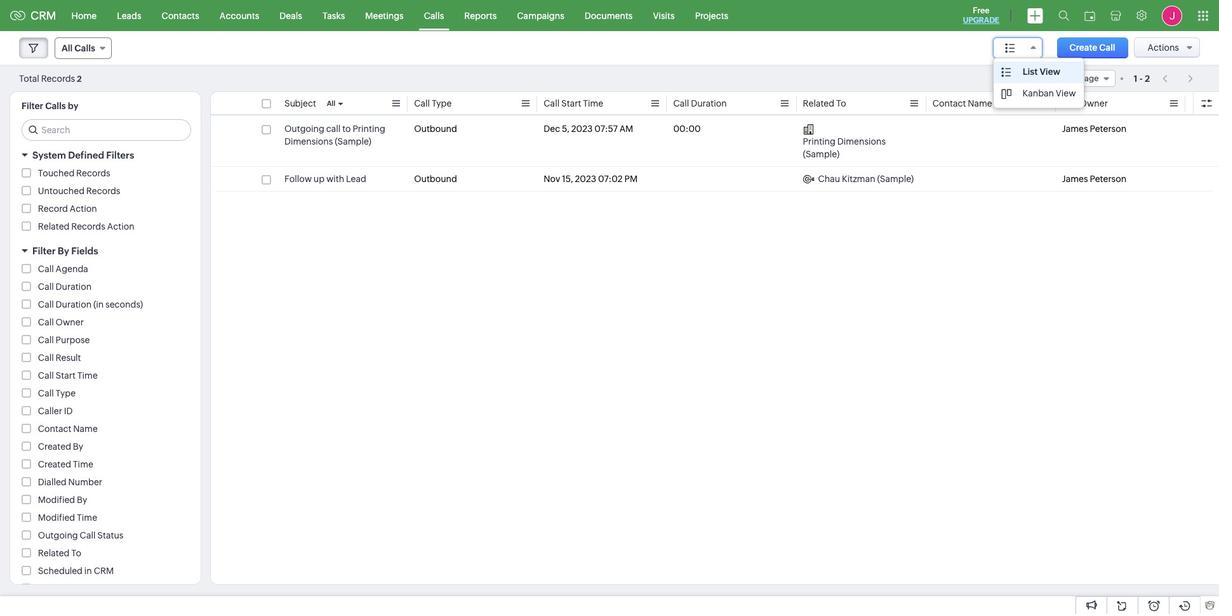 Task type: describe. For each thing, give the bounding box(es) containing it.
crm link
[[10, 9, 56, 22]]

to
[[342, 124, 351, 134]]

10 Records Per Page field
[[1015, 70, 1116, 87]]

10
[[1022, 74, 1031, 83]]

0 horizontal spatial call owner
[[38, 318, 84, 328]]

search image
[[1059, 10, 1070, 21]]

james for printing dimensions (sample)
[[1063, 124, 1088, 134]]

with
[[326, 174, 344, 184]]

call
[[326, 124, 341, 134]]

filter for filter by fields
[[32, 246, 56, 257]]

accounts link
[[210, 0, 270, 31]]

scheduled in crm
[[38, 567, 114, 577]]

all calls
[[62, 43, 95, 53]]

dimensions inside outgoing call to printing dimensions (sample)
[[285, 137, 333, 147]]

1 - 2
[[1134, 73, 1150, 84]]

printing inside outgoing call to printing dimensions (sample)
[[353, 124, 385, 134]]

10 records per page
[[1022, 74, 1099, 83]]

am
[[620, 124, 633, 134]]

-
[[1140, 73, 1143, 84]]

actions
[[1148, 43, 1180, 53]]

printing dimensions (sample) link
[[803, 123, 920, 161]]

defined
[[68, 150, 104, 161]]

1 vertical spatial to
[[71, 549, 81, 559]]

0 horizontal spatial related to
[[38, 549, 81, 559]]

profile element
[[1155, 0, 1190, 31]]

filter for filter calls by
[[22, 101, 43, 111]]

modified for modified by
[[38, 495, 75, 506]]

dialled number
[[38, 478, 102, 488]]

1 horizontal spatial name
[[968, 98, 993, 109]]

time up number on the left of the page
[[73, 460, 93, 470]]

accounts
[[220, 10, 259, 21]]

reports link
[[454, 0, 507, 31]]

view for kanban view
[[1056, 88, 1076, 98]]

1 vertical spatial call start time
[[38, 371, 98, 381]]

1 vertical spatial crm
[[94, 567, 114, 577]]

nov 15, 2023 07:02 pm
[[544, 174, 638, 184]]

nov
[[544, 174, 560, 184]]

1 vertical spatial owner
[[56, 318, 84, 328]]

(sample) for dec 5, 2023 07:57 am
[[803, 149, 840, 159]]

by
[[68, 101, 78, 111]]

create call
[[1070, 43, 1116, 53]]

1 horizontal spatial contact
[[933, 98, 966, 109]]

create menu image
[[1028, 8, 1044, 23]]

documents
[[585, 10, 633, 21]]

calls for filter calls by
[[45, 101, 66, 111]]

by for created
[[73, 442, 83, 452]]

profile image
[[1162, 5, 1183, 26]]

1 horizontal spatial start
[[562, 98, 581, 109]]

filter calls by
[[22, 101, 78, 111]]

documents link
[[575, 0, 643, 31]]

result
[[56, 353, 81, 363]]

outbound for outgoing call to printing dimensions (sample)
[[414, 124, 457, 134]]

5,
[[562, 124, 570, 134]]

projects link
[[685, 0, 739, 31]]

lead
[[346, 174, 366, 184]]

upgrade
[[963, 16, 1000, 25]]

deals link
[[270, 0, 312, 31]]

view for list view
[[1040, 67, 1061, 77]]

chau kitzman (sample)
[[818, 174, 914, 184]]

call duration (in seconds)
[[38, 300, 143, 310]]

kitzman
[[842, 174, 876, 184]]

1 vertical spatial call duration
[[38, 282, 92, 292]]

1 vertical spatial type
[[56, 389, 76, 399]]

created time
[[38, 460, 93, 470]]

contacts
[[162, 10, 199, 21]]

0 vertical spatial type
[[432, 98, 452, 109]]

projects
[[695, 10, 729, 21]]

campaigns link
[[507, 0, 575, 31]]

outgoing for outgoing call to printing dimensions (sample)
[[285, 124, 325, 134]]

caller id
[[38, 407, 73, 417]]

per
[[1066, 74, 1078, 83]]

number
[[68, 478, 102, 488]]

list
[[1023, 67, 1038, 77]]

touched
[[38, 168, 74, 178]]

total
[[19, 73, 39, 84]]

filter by fields button
[[10, 240, 201, 262]]

caller
[[38, 407, 62, 417]]

1 vertical spatial call type
[[38, 389, 76, 399]]

0 vertical spatial contact name
[[933, 98, 993, 109]]

outgoing call to printing dimensions (sample)
[[285, 124, 385, 147]]

filter by fields
[[32, 246, 98, 257]]

0 vertical spatial related
[[803, 98, 835, 109]]

time up dec 5, 2023 07:57 am
[[583, 98, 604, 109]]

system defined filters
[[32, 150, 134, 161]]

follow up with lead
[[285, 174, 366, 184]]

dec
[[544, 124, 560, 134]]

visits
[[653, 10, 675, 21]]

related records action
[[38, 222, 134, 232]]

created for created by
[[38, 442, 71, 452]]

page
[[1080, 74, 1099, 83]]

create call button
[[1057, 37, 1128, 58]]

by for modified
[[77, 495, 87, 506]]

leads link
[[107, 0, 152, 31]]

2 vertical spatial duration
[[56, 300, 92, 310]]

system defined filters button
[[10, 144, 201, 166]]

time up outgoing call status
[[77, 513, 97, 523]]



Task type: vqa. For each thing, say whether or not it's contained in the screenshot.
Employee Referral Referral
no



Task type: locate. For each thing, give the bounding box(es) containing it.
printing dimensions (sample)
[[803, 137, 886, 159]]

1 horizontal spatial related to
[[803, 98, 847, 109]]

filter up call agenda
[[32, 246, 56, 257]]

duration down agenda
[[56, 282, 92, 292]]

related to up 'printing dimensions (sample)'
[[803, 98, 847, 109]]

records for touched
[[76, 168, 110, 178]]

1 horizontal spatial (sample)
[[803, 149, 840, 159]]

0 horizontal spatial start
[[56, 371, 76, 381]]

owner down page
[[1080, 98, 1108, 109]]

1 vertical spatial contact name
[[38, 424, 98, 434]]

1 outbound from the top
[[414, 124, 457, 134]]

by down number on the left of the page
[[77, 495, 87, 506]]

modified down dialled
[[38, 495, 75, 506]]

1 horizontal spatial calls
[[75, 43, 95, 53]]

all
[[62, 43, 73, 53], [327, 100, 336, 107]]

chau
[[818, 174, 840, 184]]

outgoing left call
[[285, 124, 325, 134]]

james peterson
[[1063, 124, 1127, 134], [1063, 174, 1127, 184]]

row group
[[211, 117, 1220, 192]]

2023 for 07:57
[[571, 124, 593, 134]]

size image inside list view option
[[1001, 67, 1012, 78]]

list box
[[994, 58, 1084, 108]]

(in
[[93, 300, 104, 310]]

start down result on the left bottom of page
[[56, 371, 76, 381]]

records for untouched
[[86, 186, 120, 196]]

2 outbound from the top
[[414, 174, 457, 184]]

1 vertical spatial outbound
[[414, 174, 457, 184]]

james peterson for printing dimensions (sample)
[[1063, 124, 1127, 134]]

2023 right 15,
[[575, 174, 597, 184]]

create menu element
[[1020, 0, 1051, 31]]

1 horizontal spatial printing
[[803, 137, 836, 147]]

peterson
[[1090, 124, 1127, 134], [1090, 174, 1127, 184]]

0 horizontal spatial call start time
[[38, 371, 98, 381]]

1 vertical spatial size image
[[1001, 67, 1012, 78]]

0 horizontal spatial call type
[[38, 389, 76, 399]]

all up call
[[327, 100, 336, 107]]

1 vertical spatial james peterson
[[1063, 174, 1127, 184]]

size image left 10
[[1001, 67, 1012, 78]]

related up 'printing dimensions (sample)'
[[803, 98, 835, 109]]

dimensions inside 'printing dimensions (sample)'
[[838, 137, 886, 147]]

filter down total
[[22, 101, 43, 111]]

call start time up '5,'
[[544, 98, 604, 109]]

agenda
[[56, 264, 88, 274]]

action up filter by fields dropdown button at the top
[[107, 222, 134, 232]]

0 vertical spatial call owner
[[1063, 98, 1108, 109]]

0 horizontal spatial type
[[56, 389, 76, 399]]

calls
[[424, 10, 444, 21], [75, 43, 95, 53], [45, 101, 66, 111]]

seconds)
[[105, 300, 143, 310]]

1 vertical spatial related to
[[38, 549, 81, 559]]

2 peterson from the top
[[1090, 174, 1127, 184]]

0 vertical spatial action
[[70, 204, 97, 214]]

james peterson for chau kitzman (sample)
[[1063, 174, 1127, 184]]

2 up by
[[77, 74, 82, 84]]

0 horizontal spatial (sample)
[[335, 137, 372, 147]]

list box containing list view
[[994, 58, 1084, 108]]

dialled
[[38, 478, 67, 488]]

outgoing call status
[[38, 531, 124, 541]]

duration left (in
[[56, 300, 92, 310]]

records up "filter calls by"
[[41, 73, 75, 84]]

2 vertical spatial (sample)
[[877, 174, 914, 184]]

purpose
[[56, 335, 90, 346]]

all inside field
[[62, 43, 73, 53]]

calls inside field
[[75, 43, 95, 53]]

0 vertical spatial call start time
[[544, 98, 604, 109]]

printing up 'chau'
[[803, 137, 836, 147]]

1 created from the top
[[38, 442, 71, 452]]

outgoing inside outgoing call to printing dimensions (sample)
[[285, 124, 325, 134]]

crm left home link on the top
[[30, 9, 56, 22]]

call purpose
[[38, 335, 90, 346]]

owner up purpose
[[56, 318, 84, 328]]

0 vertical spatial call duration
[[674, 98, 727, 109]]

modified for modified time
[[38, 513, 75, 523]]

call
[[1100, 43, 1116, 53], [414, 98, 430, 109], [544, 98, 560, 109], [674, 98, 689, 109], [1063, 98, 1078, 109], [38, 264, 54, 274], [38, 282, 54, 292], [38, 300, 54, 310], [38, 318, 54, 328], [38, 335, 54, 346], [38, 353, 54, 363], [38, 371, 54, 381], [38, 389, 54, 399], [80, 531, 96, 541]]

1 vertical spatial action
[[107, 222, 134, 232]]

outgoing call to printing dimensions (sample) link
[[285, 123, 402, 148]]

1 vertical spatial call owner
[[38, 318, 84, 328]]

(sample) for nov 15, 2023 07:02 pm
[[877, 174, 914, 184]]

1 vertical spatial outgoing
[[38, 531, 78, 541]]

subject
[[285, 98, 316, 109], [38, 584, 70, 595]]

dec 5, 2023 07:57 am
[[544, 124, 633, 134]]

size image up list view option
[[1005, 43, 1015, 54]]

start up '5,'
[[562, 98, 581, 109]]

related to up 'scheduled'
[[38, 549, 81, 559]]

calls link
[[414, 0, 454, 31]]

calls left by
[[45, 101, 66, 111]]

view inside option
[[1056, 88, 1076, 98]]

(sample) down 'to'
[[335, 137, 372, 147]]

2 dimensions from the left
[[838, 137, 886, 147]]

1 vertical spatial peterson
[[1090, 174, 1127, 184]]

2 for 1 - 2
[[1145, 73, 1150, 84]]

call owner down page
[[1063, 98, 1108, 109]]

created up dialled
[[38, 460, 71, 470]]

1 horizontal spatial all
[[327, 100, 336, 107]]

(sample) inside 'printing dimensions (sample)'
[[803, 149, 840, 159]]

time down result on the left bottom of page
[[77, 371, 98, 381]]

printing inside 'printing dimensions (sample)'
[[803, 137, 836, 147]]

records down defined
[[76, 168, 110, 178]]

0 vertical spatial crm
[[30, 9, 56, 22]]

1 horizontal spatial call type
[[414, 98, 452, 109]]

record
[[38, 204, 68, 214]]

view
[[1040, 67, 1061, 77], [1056, 88, 1076, 98]]

chau kitzman (sample) link
[[803, 173, 914, 185]]

0 horizontal spatial action
[[70, 204, 97, 214]]

by up created time
[[73, 442, 83, 452]]

1 vertical spatial filter
[[32, 246, 56, 257]]

deals
[[280, 10, 302, 21]]

0 vertical spatial james
[[1063, 124, 1088, 134]]

2 modified from the top
[[38, 513, 75, 523]]

0 horizontal spatial call duration
[[38, 282, 92, 292]]

all for all
[[327, 100, 336, 107]]

0 vertical spatial outgoing
[[285, 124, 325, 134]]

calls left reports link
[[424, 10, 444, 21]]

0 vertical spatial by
[[58, 246, 69, 257]]

1 horizontal spatial type
[[432, 98, 452, 109]]

1 vertical spatial start
[[56, 371, 76, 381]]

all up total records 2 at the top of page
[[62, 43, 73, 53]]

action up related records action
[[70, 204, 97, 214]]

0 vertical spatial (sample)
[[335, 137, 372, 147]]

size image left kanban
[[1001, 88, 1012, 100]]

modified down modified by
[[38, 513, 75, 523]]

00:00
[[674, 124, 701, 134]]

2 vertical spatial calls
[[45, 101, 66, 111]]

modified by
[[38, 495, 87, 506]]

scheduled
[[38, 567, 83, 577]]

view down 10 records per page 'field'
[[1056, 88, 1076, 98]]

1 horizontal spatial subject
[[285, 98, 316, 109]]

by up call agenda
[[58, 246, 69, 257]]

peterson for printing dimensions (sample)
[[1090, 124, 1127, 134]]

name
[[968, 98, 993, 109], [73, 424, 98, 434]]

status
[[97, 531, 124, 541]]

1 james from the top
[[1063, 124, 1088, 134]]

size image inside kanban view option
[[1001, 88, 1012, 100]]

untouched
[[38, 186, 84, 196]]

type
[[432, 98, 452, 109], [56, 389, 76, 399]]

by for filter
[[58, 246, 69, 257]]

(sample) up 'chau'
[[803, 149, 840, 159]]

all for all calls
[[62, 43, 73, 53]]

0 vertical spatial calls
[[424, 10, 444, 21]]

0 vertical spatial related to
[[803, 98, 847, 109]]

2 created from the top
[[38, 460, 71, 470]]

name left kanban
[[968, 98, 993, 109]]

owner
[[1080, 98, 1108, 109], [56, 318, 84, 328]]

2 for total records 2
[[77, 74, 82, 84]]

printing right 'to'
[[353, 124, 385, 134]]

created up created time
[[38, 442, 71, 452]]

2 vertical spatial related
[[38, 549, 70, 559]]

0 vertical spatial created
[[38, 442, 71, 452]]

related to
[[803, 98, 847, 109], [38, 549, 81, 559]]

follow
[[285, 174, 312, 184]]

0 horizontal spatial crm
[[30, 9, 56, 22]]

1 vertical spatial name
[[73, 424, 98, 434]]

outgoing down modified time on the left bottom
[[38, 531, 78, 541]]

navigation
[[1157, 69, 1200, 88]]

2 vertical spatial size image
[[1001, 88, 1012, 100]]

id
[[64, 407, 73, 417]]

outbound
[[414, 124, 457, 134], [414, 174, 457, 184]]

by inside dropdown button
[[58, 246, 69, 257]]

outgoing for outgoing call status
[[38, 531, 78, 541]]

call inside button
[[1100, 43, 1116, 53]]

created by
[[38, 442, 83, 452]]

0 horizontal spatial contact
[[38, 424, 71, 434]]

calendar image
[[1085, 10, 1096, 21]]

0 horizontal spatial name
[[73, 424, 98, 434]]

list view option
[[994, 62, 1084, 83]]

2 james peterson from the top
[[1063, 174, 1127, 184]]

calls for all calls
[[75, 43, 95, 53]]

untouched records
[[38, 186, 120, 196]]

meetings link
[[355, 0, 414, 31]]

1 peterson from the top
[[1090, 124, 1127, 134]]

0 vertical spatial filter
[[22, 101, 43, 111]]

created for created time
[[38, 460, 71, 470]]

1 horizontal spatial call start time
[[544, 98, 604, 109]]

2023 right '5,'
[[571, 124, 593, 134]]

to up "printing dimensions (sample)" 'link'
[[836, 98, 847, 109]]

call duration up 00:00
[[674, 98, 727, 109]]

call start time down result on the left bottom of page
[[38, 371, 98, 381]]

1 vertical spatial modified
[[38, 513, 75, 523]]

1 vertical spatial (sample)
[[803, 149, 840, 159]]

1 james peterson from the top
[[1063, 124, 1127, 134]]

james for chau kitzman (sample)
[[1063, 174, 1088, 184]]

leads
[[117, 10, 141, 21]]

07:57
[[595, 124, 618, 134]]

row group containing outgoing call to printing dimensions (sample)
[[211, 117, 1220, 192]]

1 dimensions from the left
[[285, 137, 333, 147]]

1 vertical spatial calls
[[75, 43, 95, 53]]

follow up with lead link
[[285, 173, 366, 185]]

filter
[[22, 101, 43, 111], [32, 246, 56, 257]]

0 vertical spatial modified
[[38, 495, 75, 506]]

0 vertical spatial printing
[[353, 124, 385, 134]]

0 horizontal spatial outgoing
[[38, 531, 78, 541]]

records inside 'field'
[[1032, 74, 1064, 83]]

2023 for 07:02
[[575, 174, 597, 184]]

0 vertical spatial size image
[[1005, 43, 1015, 54]]

time
[[583, 98, 604, 109], [77, 371, 98, 381], [73, 460, 93, 470], [77, 513, 97, 523]]

1 horizontal spatial action
[[107, 222, 134, 232]]

related up 'scheduled'
[[38, 549, 70, 559]]

1 horizontal spatial to
[[836, 98, 847, 109]]

free
[[973, 6, 990, 15]]

outbound for follow up with lead
[[414, 174, 457, 184]]

size image
[[1005, 43, 1015, 54], [1001, 67, 1012, 78], [1001, 88, 1012, 100]]

0 horizontal spatial all
[[62, 43, 73, 53]]

dimensions down call
[[285, 137, 333, 147]]

campaigns
[[517, 10, 565, 21]]

filter inside filter by fields dropdown button
[[32, 246, 56, 257]]

0 vertical spatial outbound
[[414, 124, 457, 134]]

calls down home link on the top
[[75, 43, 95, 53]]

0 vertical spatial duration
[[691, 98, 727, 109]]

size image for list view
[[1001, 67, 1012, 78]]

peterson for chau kitzman (sample)
[[1090, 174, 1127, 184]]

(sample) right kitzman
[[877, 174, 914, 184]]

view right the list
[[1040, 67, 1061, 77]]

0 vertical spatial subject
[[285, 98, 316, 109]]

None field
[[993, 37, 1043, 58]]

2 james from the top
[[1063, 174, 1088, 184]]

tasks
[[323, 10, 345, 21]]

Search text field
[[22, 120, 191, 140]]

create
[[1070, 43, 1098, 53]]

records
[[41, 73, 75, 84], [1032, 74, 1064, 83], [76, 168, 110, 178], [86, 186, 120, 196], [71, 222, 105, 232]]

by
[[58, 246, 69, 257], [73, 442, 83, 452], [77, 495, 87, 506]]

records up the kanban view
[[1032, 74, 1064, 83]]

1 vertical spatial duration
[[56, 282, 92, 292]]

record action
[[38, 204, 97, 214]]

action
[[70, 204, 97, 214], [107, 222, 134, 232]]

system
[[32, 150, 66, 161]]

0 horizontal spatial contact name
[[38, 424, 98, 434]]

1 vertical spatial subject
[[38, 584, 70, 595]]

1 vertical spatial view
[[1056, 88, 1076, 98]]

up
[[314, 174, 325, 184]]

created
[[38, 442, 71, 452], [38, 460, 71, 470]]

subject up outgoing call to printing dimensions (sample)
[[285, 98, 316, 109]]

1 horizontal spatial outgoing
[[285, 124, 325, 134]]

dimensions up kitzman
[[838, 137, 886, 147]]

All Calls field
[[55, 37, 112, 59]]

view inside option
[[1040, 67, 1061, 77]]

0 vertical spatial to
[[836, 98, 847, 109]]

modified
[[38, 495, 75, 506], [38, 513, 75, 523]]

name up created by
[[73, 424, 98, 434]]

2 horizontal spatial (sample)
[[877, 174, 914, 184]]

0 vertical spatial owner
[[1080, 98, 1108, 109]]

1 horizontal spatial dimensions
[[838, 137, 886, 147]]

records for 10
[[1032, 74, 1064, 83]]

records for related
[[71, 222, 105, 232]]

1 modified from the top
[[38, 495, 75, 506]]

in
[[84, 567, 92, 577]]

to up scheduled in crm
[[71, 549, 81, 559]]

touched records
[[38, 168, 110, 178]]

call duration down call agenda
[[38, 282, 92, 292]]

duration up 00:00
[[691, 98, 727, 109]]

kanban
[[1023, 88, 1054, 98]]

records down touched records
[[86, 186, 120, 196]]

call owner up call purpose
[[38, 318, 84, 328]]

2 vertical spatial by
[[77, 495, 87, 506]]

1 vertical spatial contact
[[38, 424, 71, 434]]

call result
[[38, 353, 81, 363]]

0 horizontal spatial dimensions
[[285, 137, 333, 147]]

records for total
[[41, 73, 75, 84]]

2 right '-'
[[1145, 73, 1150, 84]]

1 vertical spatial all
[[327, 100, 336, 107]]

contact
[[933, 98, 966, 109], [38, 424, 71, 434]]

related down the record on the top of page
[[38, 222, 70, 232]]

home
[[72, 10, 97, 21]]

0 vertical spatial start
[[562, 98, 581, 109]]

0 horizontal spatial printing
[[353, 124, 385, 134]]

search element
[[1051, 0, 1077, 31]]

crm right in
[[94, 567, 114, 577]]

pm
[[625, 174, 638, 184]]

1 horizontal spatial contact name
[[933, 98, 993, 109]]

to
[[836, 98, 847, 109], [71, 549, 81, 559]]

0 horizontal spatial subject
[[38, 584, 70, 595]]

(sample) inside outgoing call to printing dimensions (sample)
[[335, 137, 372, 147]]

modified time
[[38, 513, 97, 523]]

07:02
[[598, 174, 623, 184]]

visits link
[[643, 0, 685, 31]]

records up fields
[[71, 222, 105, 232]]

0 vertical spatial all
[[62, 43, 73, 53]]

0 horizontal spatial to
[[71, 549, 81, 559]]

filters
[[106, 150, 134, 161]]

home link
[[61, 0, 107, 31]]

meetings
[[365, 10, 404, 21]]

2
[[1145, 73, 1150, 84], [77, 74, 82, 84]]

1 vertical spatial created
[[38, 460, 71, 470]]

1 horizontal spatial call owner
[[1063, 98, 1108, 109]]

size image for kanban view
[[1001, 88, 1012, 100]]

2 inside total records 2
[[77, 74, 82, 84]]

1
[[1134, 73, 1138, 84]]

0 vertical spatial view
[[1040, 67, 1061, 77]]

subject down 'scheduled'
[[38, 584, 70, 595]]

fields
[[71, 246, 98, 257]]

0 vertical spatial call type
[[414, 98, 452, 109]]

1 vertical spatial related
[[38, 222, 70, 232]]

list view
[[1023, 67, 1061, 77]]

call agenda
[[38, 264, 88, 274]]

15,
[[562, 174, 573, 184]]

1 horizontal spatial call duration
[[674, 98, 727, 109]]

1 vertical spatial by
[[73, 442, 83, 452]]

total records 2
[[19, 73, 82, 84]]

kanban view option
[[994, 83, 1084, 105]]



